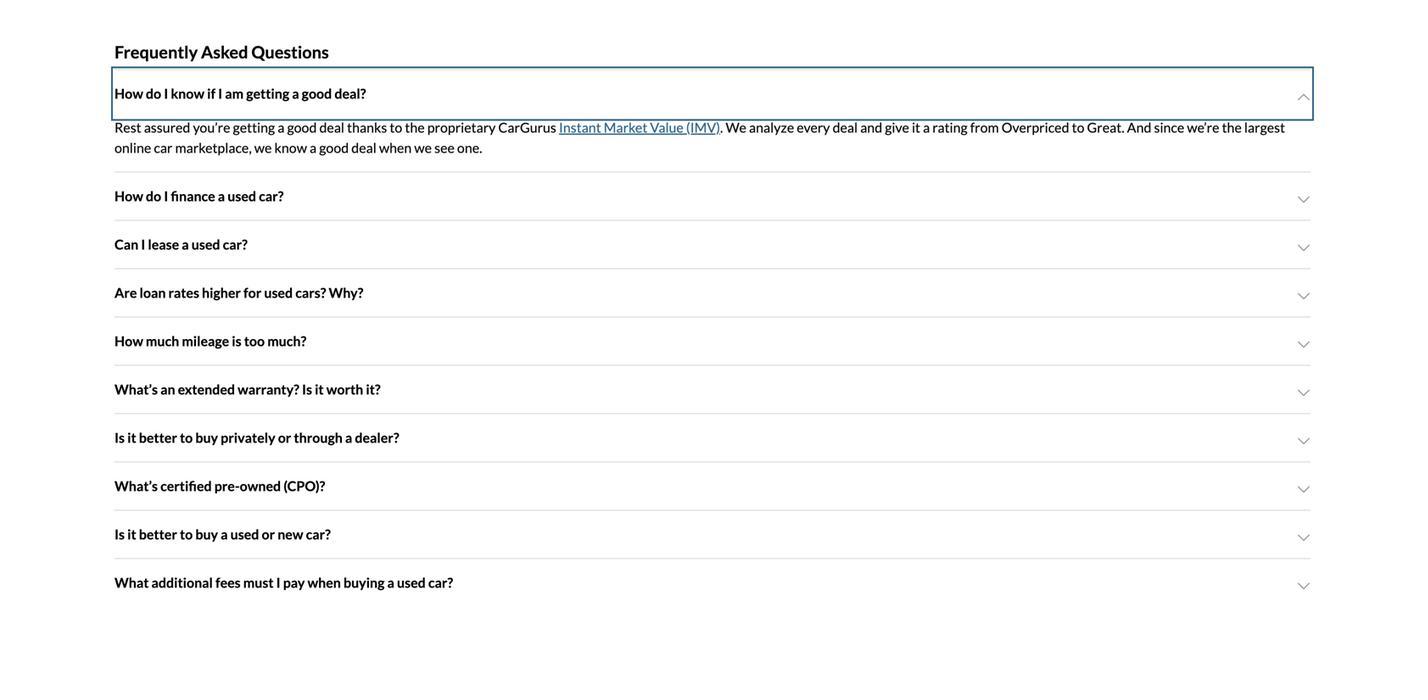 Task type: describe. For each thing, give the bounding box(es) containing it.
good inside . we analyze every deal and give it a rating from overpriced to great. and since we're the largest online car marketplace, we know a good deal when we see one.
[[319, 140, 349, 156]]

finance
[[171, 188, 215, 204]]

chevron down image for why?
[[1297, 290, 1311, 303]]

0 vertical spatial or
[[278, 430, 291, 446]]

worth
[[326, 381, 363, 398]]

1 vertical spatial good
[[287, 119, 317, 136]]

rest assured you're getting a good deal thanks to the proprietary cargurus instant market value (imv)
[[115, 119, 720, 136]]

how do i finance a used car? button
[[115, 173, 1311, 220]]

thanks
[[347, 119, 387, 136]]

you're
[[193, 119, 230, 136]]

value
[[650, 119, 684, 136]]

what's an extended warranty? is it worth it?
[[115, 381, 381, 398]]

1 we from the left
[[254, 140, 272, 156]]

we're
[[1187, 119, 1219, 136]]

it?
[[366, 381, 381, 398]]

(imv)
[[686, 119, 720, 136]]

used left new
[[230, 526, 259, 543]]

since
[[1154, 119, 1185, 136]]

know inside . we analyze every deal and give it a rating from overpriced to great. and since we're the largest online car marketplace, we know a good deal when we see one.
[[274, 140, 307, 156]]

how for how do i know if i am getting a good deal?
[[115, 85, 143, 102]]

how much mileage is too much?
[[115, 333, 306, 349]]

cargurus
[[498, 119, 556, 136]]

what additional fees must i pay when buying a used car? button
[[115, 559, 1311, 607]]

know inside dropdown button
[[171, 85, 204, 102]]

chevron down image inside can i lease a used car? dropdown button
[[1297, 241, 1311, 255]]

assured
[[144, 119, 190, 136]]

much
[[146, 333, 179, 349]]

i inside what additional fees must i pay when buying a used car? "dropdown button"
[[276, 575, 280, 591]]

rest
[[115, 119, 141, 136]]

i up 'assured'
[[164, 85, 168, 102]]

rates
[[168, 285, 199, 301]]

frequently asked questions
[[115, 42, 329, 62]]

much?
[[267, 333, 306, 349]]

is it better to buy privately or through a dealer?
[[115, 430, 399, 446]]

getting inside dropdown button
[[246, 85, 289, 102]]

privately
[[221, 430, 275, 446]]

car
[[154, 140, 173, 156]]

extended
[[178, 381, 235, 398]]

asked
[[201, 42, 248, 62]]

owned
[[240, 478, 281, 495]]

i inside how do i finance a used car? dropdown button
[[164, 188, 168, 204]]

chevron down image inside how much mileage is too much? dropdown button
[[1297, 338, 1311, 352]]

and
[[1127, 119, 1152, 136]]

i right the if
[[218, 85, 222, 102]]

2 horizontal spatial deal
[[833, 119, 858, 136]]

.
[[720, 119, 723, 136]]

is it better to buy a used or new car? button
[[115, 511, 1311, 559]]

0 horizontal spatial deal
[[319, 119, 344, 136]]

an
[[160, 381, 175, 398]]

better for is it better to buy a used or new car?
[[139, 526, 177, 543]]

for
[[243, 285, 262, 301]]

proprietary
[[427, 119, 496, 136]]

warranty?
[[238, 381, 299, 398]]

what's for what's certified pre-owned (cpo)?
[[115, 478, 158, 495]]

give
[[885, 119, 909, 136]]

how much mileage is too much? button
[[115, 318, 1311, 365]]

why?
[[329, 285, 363, 301]]

buying
[[344, 575, 385, 591]]

the inside . we analyze every deal and give it a rating from overpriced to great. and since we're the largest online car marketplace, we know a good deal when we see one.
[[1222, 119, 1242, 136]]

what
[[115, 575, 149, 591]]

through
[[294, 430, 343, 446]]

is inside what's an extended warranty? is it worth it? "dropdown button"
[[302, 381, 312, 398]]

(cpo)?
[[284, 478, 325, 495]]

largest
[[1244, 119, 1285, 136]]

dealer?
[[355, 430, 399, 446]]

it inside . we analyze every deal and give it a rating from overpriced to great. and since we're the largest online car marketplace, we know a good deal when we see one.
[[912, 119, 920, 136]]

chevron down image inside what's certified pre-owned (cpo)? dropdown button
[[1297, 483, 1311, 497]]

market
[[604, 119, 648, 136]]

every
[[797, 119, 830, 136]]

a inside dropdown button
[[218, 188, 225, 204]]

it inside "dropdown button"
[[315, 381, 324, 398]]

fees
[[215, 575, 241, 591]]

how do i know if i am getting a good deal? button
[[115, 70, 1311, 117]]

chevron down image for through
[[1297, 435, 1311, 448]]

what's an extended warranty? is it worth it? button
[[115, 366, 1311, 414]]

to down certified
[[180, 526, 193, 543]]

to up certified
[[180, 430, 193, 446]]

mileage
[[182, 333, 229, 349]]

1 vertical spatial getting
[[233, 119, 275, 136]]

better for is it better to buy privately or through a dealer?
[[139, 430, 177, 446]]

from
[[970, 119, 999, 136]]

can i lease a used car? button
[[115, 221, 1311, 268]]

are loan rates higher for used cars? why?
[[115, 285, 363, 301]]

i inside can i lease a used car? dropdown button
[[141, 236, 145, 253]]

do for finance
[[146, 188, 161, 204]]

overpriced
[[1002, 119, 1069, 136]]



Task type: locate. For each thing, give the bounding box(es) containing it.
deal?
[[335, 85, 366, 102]]

good inside dropdown button
[[302, 85, 332, 102]]

2 do from the top
[[146, 188, 161, 204]]

chevron down image for getting
[[1297, 90, 1311, 104]]

how for how much mileage is too much?
[[115, 333, 143, 349]]

3 chevron down image from the top
[[1297, 580, 1311, 593]]

are loan rates higher for used cars? why? button
[[115, 269, 1311, 317]]

car? up are loan rates higher for used cars? why?
[[223, 236, 248, 253]]

2 we from the left
[[414, 140, 432, 156]]

2 better from the top
[[139, 526, 177, 543]]

do inside dropdown button
[[146, 188, 161, 204]]

do
[[146, 85, 161, 102], [146, 188, 161, 204]]

how left much
[[115, 333, 143, 349]]

what's left an
[[115, 381, 158, 398]]

know
[[171, 85, 204, 102], [274, 140, 307, 156]]

1 vertical spatial do
[[146, 188, 161, 204]]

car? right "finance"
[[259, 188, 284, 204]]

7 chevron down image from the top
[[1297, 531, 1311, 545]]

or
[[278, 430, 291, 446], [262, 526, 275, 543]]

1 vertical spatial better
[[139, 526, 177, 543]]

i left "finance"
[[164, 188, 168, 204]]

chevron down image inside is it better to buy a used or new car? dropdown button
[[1297, 531, 1311, 545]]

do left "finance"
[[146, 188, 161, 204]]

see
[[434, 140, 455, 156]]

is
[[302, 381, 312, 398], [115, 430, 125, 446], [115, 526, 125, 543]]

0 horizontal spatial know
[[171, 85, 204, 102]]

better up additional
[[139, 526, 177, 543]]

can
[[115, 236, 138, 253]]

2 chevron down image from the top
[[1297, 241, 1311, 255]]

1 vertical spatial buy
[[195, 526, 218, 543]]

chevron down image for it?
[[1297, 386, 1311, 400]]

higher
[[202, 285, 241, 301]]

1 buy from the top
[[195, 430, 218, 446]]

better down an
[[139, 430, 177, 446]]

1 better from the top
[[139, 430, 177, 446]]

the right we're
[[1222, 119, 1242, 136]]

or left through at the bottom left of page
[[278, 430, 291, 446]]

2 what's from the top
[[115, 478, 158, 495]]

1 how from the top
[[115, 85, 143, 102]]

the
[[405, 119, 425, 136], [1222, 119, 1242, 136]]

chevron down image
[[1297, 90, 1311, 104], [1297, 241, 1311, 255], [1297, 290, 1311, 303], [1297, 338, 1311, 352], [1297, 386, 1311, 400], [1297, 435, 1311, 448], [1297, 531, 1311, 545]]

or left new
[[262, 526, 275, 543]]

1 horizontal spatial deal
[[351, 140, 376, 156]]

. we analyze every deal and give it a rating from overpriced to great. and since we're the largest online car marketplace, we know a good deal when we see one.
[[115, 119, 1285, 156]]

0 vertical spatial good
[[302, 85, 332, 102]]

1 horizontal spatial when
[[379, 140, 412, 156]]

1 horizontal spatial the
[[1222, 119, 1242, 136]]

rating
[[933, 119, 968, 136]]

chevron down image for or
[[1297, 531, 1311, 545]]

better
[[139, 430, 177, 446], [139, 526, 177, 543]]

analyze
[[749, 119, 794, 136]]

lease
[[148, 236, 179, 253]]

chevron down image inside how do i finance a used car? dropdown button
[[1297, 193, 1311, 207]]

used right "finance"
[[228, 188, 256, 204]]

0 horizontal spatial the
[[405, 119, 425, 136]]

car? right new
[[306, 526, 331, 543]]

chevron down image inside the is it better to buy privately or through a dealer? dropdown button
[[1297, 435, 1311, 448]]

0 vertical spatial when
[[379, 140, 412, 156]]

0 horizontal spatial when
[[307, 575, 341, 591]]

when inside what additional fees must i pay when buying a used car? "dropdown button"
[[307, 575, 341, 591]]

is inside is it better to buy a used or new car? dropdown button
[[115, 526, 125, 543]]

1 what's from the top
[[115, 381, 158, 398]]

0 vertical spatial getting
[[246, 85, 289, 102]]

we down rest assured you're getting a good deal thanks to the proprietary cargurus instant market value (imv)
[[414, 140, 432, 156]]

what's inside "dropdown button"
[[115, 381, 158, 398]]

to inside . we analyze every deal and give it a rating from overpriced to great. and since we're the largest online car marketplace, we know a good deal when we see one.
[[1072, 119, 1085, 136]]

0 horizontal spatial or
[[262, 526, 275, 543]]

good left deal?
[[302, 85, 332, 102]]

is for is it better to buy privately or through a dealer?
[[115, 430, 125, 446]]

0 vertical spatial better
[[139, 430, 177, 446]]

1 the from the left
[[405, 119, 425, 136]]

chevron down image for car?
[[1297, 193, 1311, 207]]

am
[[225, 85, 244, 102]]

1 vertical spatial or
[[262, 526, 275, 543]]

is for is it better to buy a used or new car?
[[115, 526, 125, 543]]

used inside dropdown button
[[228, 188, 256, 204]]

we
[[254, 140, 272, 156], [414, 140, 432, 156]]

3 how from the top
[[115, 333, 143, 349]]

what's inside dropdown button
[[115, 478, 158, 495]]

0 vertical spatial buy
[[195, 430, 218, 446]]

2 how from the top
[[115, 188, 143, 204]]

i left pay
[[276, 575, 280, 591]]

2 the from the left
[[1222, 119, 1242, 136]]

used inside "dropdown button"
[[397, 575, 426, 591]]

when right pay
[[307, 575, 341, 591]]

2 vertical spatial how
[[115, 333, 143, 349]]

additional
[[151, 575, 213, 591]]

0 horizontal spatial we
[[254, 140, 272, 156]]

one.
[[457, 140, 482, 156]]

deal left "and"
[[833, 119, 858, 136]]

pre-
[[214, 478, 240, 495]]

chevron down image for when
[[1297, 580, 1311, 593]]

how for how do i finance a used car?
[[115, 188, 143, 204]]

deal
[[319, 119, 344, 136], [833, 119, 858, 136], [351, 140, 376, 156]]

to left great.
[[1072, 119, 1085, 136]]

2 chevron down image from the top
[[1297, 483, 1311, 497]]

deal down the thanks
[[351, 140, 376, 156]]

how do i finance a used car?
[[115, 188, 284, 204]]

1 horizontal spatial or
[[278, 430, 291, 446]]

how
[[115, 85, 143, 102], [115, 188, 143, 204], [115, 333, 143, 349]]

6 chevron down image from the top
[[1297, 435, 1311, 448]]

know left the if
[[171, 85, 204, 102]]

too
[[244, 333, 265, 349]]

car? inside "dropdown button"
[[428, 575, 453, 591]]

how do i know if i am getting a good deal?
[[115, 85, 366, 102]]

cars?
[[295, 285, 326, 301]]

1 horizontal spatial we
[[414, 140, 432, 156]]

new
[[278, 526, 303, 543]]

1 chevron down image from the top
[[1297, 90, 1311, 104]]

do inside dropdown button
[[146, 85, 161, 102]]

1 chevron down image from the top
[[1297, 193, 1311, 207]]

1 vertical spatial chevron down image
[[1297, 483, 1311, 497]]

1 vertical spatial what's
[[115, 478, 158, 495]]

0 vertical spatial know
[[171, 85, 204, 102]]

1 vertical spatial know
[[274, 140, 307, 156]]

the left proprietary
[[405, 119, 425, 136]]

to right the thanks
[[390, 119, 402, 136]]

marketplace,
[[175, 140, 252, 156]]

if
[[207, 85, 216, 102]]

must
[[243, 575, 274, 591]]

3 chevron down image from the top
[[1297, 290, 1311, 303]]

good left the thanks
[[287, 119, 317, 136]]

5 chevron down image from the top
[[1297, 386, 1311, 400]]

is it better to buy privately or through a dealer? button
[[115, 414, 1311, 462]]

what's for what's an extended warranty? is it worth it?
[[115, 381, 158, 398]]

good down the thanks
[[319, 140, 349, 156]]

2 vertical spatial good
[[319, 140, 349, 156]]

it
[[912, 119, 920, 136], [315, 381, 324, 398], [127, 430, 136, 446], [127, 526, 136, 543]]

know down how do i know if i am getting a good deal?
[[274, 140, 307, 156]]

2 buy from the top
[[195, 526, 218, 543]]

1 vertical spatial is
[[115, 430, 125, 446]]

when inside . we analyze every deal and give it a rating from overpriced to great. and since we're the largest online car marketplace, we know a good deal when we see one.
[[379, 140, 412, 156]]

0 vertical spatial do
[[146, 85, 161, 102]]

loan
[[140, 285, 166, 301]]

used right for
[[264, 285, 293, 301]]

car?
[[259, 188, 284, 204], [223, 236, 248, 253], [306, 526, 331, 543], [428, 575, 453, 591]]

car? inside dropdown button
[[259, 188, 284, 204]]

when down rest assured you're getting a good deal thanks to the proprietary cargurus instant market value (imv)
[[379, 140, 412, 156]]

getting right am
[[246, 85, 289, 102]]

used right the lease
[[192, 236, 220, 253]]

0 vertical spatial how
[[115, 85, 143, 102]]

car? right the buying
[[428, 575, 453, 591]]

is it better to buy a used or new car?
[[115, 526, 331, 543]]

frequently
[[115, 42, 198, 62]]

used
[[228, 188, 256, 204], [192, 236, 220, 253], [264, 285, 293, 301], [230, 526, 259, 543], [397, 575, 426, 591]]

questions
[[251, 42, 329, 62]]

instant market value (imv) link
[[559, 119, 720, 136]]

is
[[232, 333, 241, 349]]

pay
[[283, 575, 305, 591]]

to
[[390, 119, 402, 136], [1072, 119, 1085, 136], [180, 430, 193, 446], [180, 526, 193, 543]]

when
[[379, 140, 412, 156], [307, 575, 341, 591]]

are
[[115, 285, 137, 301]]

deal left the thanks
[[319, 119, 344, 136]]

1 vertical spatial when
[[307, 575, 341, 591]]

certified
[[160, 478, 212, 495]]

buy left privately
[[195, 430, 218, 446]]

what's certified pre-owned (cpo)? button
[[115, 463, 1311, 510]]

good
[[302, 85, 332, 102], [287, 119, 317, 136], [319, 140, 349, 156]]

is inside dropdown button
[[115, 430, 125, 446]]

and
[[860, 119, 882, 136]]

getting
[[246, 85, 289, 102], [233, 119, 275, 136]]

2 vertical spatial chevron down image
[[1297, 580, 1311, 593]]

i right can at left
[[141, 236, 145, 253]]

buy down what's certified pre-owned (cpo)?
[[195, 526, 218, 543]]

4 chevron down image from the top
[[1297, 338, 1311, 352]]

chevron down image
[[1297, 193, 1311, 207], [1297, 483, 1311, 497], [1297, 580, 1311, 593]]

0 vertical spatial chevron down image
[[1297, 193, 1311, 207]]

what's certified pre-owned (cpo)?
[[115, 478, 325, 495]]

1 horizontal spatial know
[[274, 140, 307, 156]]

buy for a
[[195, 526, 218, 543]]

online
[[115, 140, 151, 156]]

chevron down image inside how do i know if i am getting a good deal? dropdown button
[[1297, 90, 1311, 104]]

we right marketplace,
[[254, 140, 272, 156]]

great.
[[1087, 119, 1125, 136]]

what's left certified
[[115, 478, 158, 495]]

chevron down image inside what additional fees must i pay when buying a used car? "dropdown button"
[[1297, 580, 1311, 593]]

what additional fees must i pay when buying a used car?
[[115, 575, 453, 591]]

buy
[[195, 430, 218, 446], [195, 526, 218, 543]]

1 do from the top
[[146, 85, 161, 102]]

buy for privately
[[195, 430, 218, 446]]

getting down how do i know if i am getting a good deal?
[[233, 119, 275, 136]]

can i lease a used car?
[[115, 236, 248, 253]]

2 vertical spatial is
[[115, 526, 125, 543]]

0 vertical spatial is
[[302, 381, 312, 398]]

chevron down image inside "are loan rates higher for used cars? why?" dropdown button
[[1297, 290, 1311, 303]]

1 vertical spatial how
[[115, 188, 143, 204]]

do for know
[[146, 85, 161, 102]]

how inside dropdown button
[[115, 188, 143, 204]]

instant
[[559, 119, 601, 136]]

we
[[726, 119, 746, 136]]

0 vertical spatial what's
[[115, 381, 158, 398]]

used right the buying
[[397, 575, 426, 591]]

do up 'assured'
[[146, 85, 161, 102]]

chevron down image inside what's an extended warranty? is it worth it? "dropdown button"
[[1297, 386, 1311, 400]]

how up can at left
[[115, 188, 143, 204]]

a inside "dropdown button"
[[387, 575, 394, 591]]

how up rest
[[115, 85, 143, 102]]



Task type: vqa. For each thing, say whether or not it's contained in the screenshot.
bottom 8-
no



